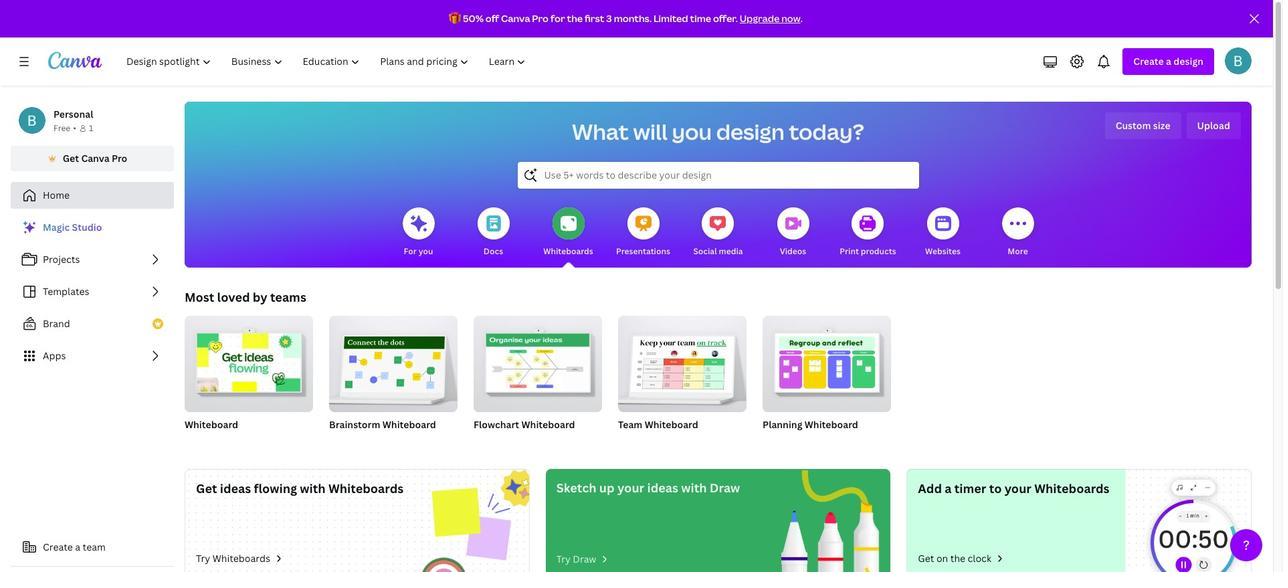 Task type: vqa. For each thing, say whether or not it's contained in the screenshot.
the left a
yes



Task type: locate. For each thing, give the bounding box(es) containing it.
1 vertical spatial a
[[945, 481, 952, 497]]

5 whiteboard from the left
[[805, 418, 859, 431]]

brainstorm whiteboard group
[[329, 311, 458, 448]]

months.
[[614, 12, 652, 25]]

list
[[11, 214, 174, 369]]

3 whiteboard from the left
[[522, 418, 575, 431]]

0 horizontal spatial with
[[300, 481, 326, 497]]

4 whiteboard from the left
[[645, 418, 699, 431]]

brad klo image
[[1226, 48, 1252, 74]]

time
[[690, 12, 712, 25]]

0 horizontal spatial canva
[[81, 152, 110, 165]]

2 vertical spatial get
[[919, 552, 935, 565]]

the right for
[[567, 12, 583, 25]]

design left 'brad klo' icon
[[1174, 55, 1204, 68]]

0 vertical spatial canva
[[501, 12, 530, 25]]

canva right off
[[501, 12, 530, 25]]

create up custom size
[[1134, 55, 1164, 68]]

5 group from the left
[[763, 311, 892, 412]]

design
[[1174, 55, 1204, 68], [717, 117, 785, 146]]

more button
[[1002, 198, 1034, 268]]

1 horizontal spatial pro
[[532, 12, 549, 25]]

0 vertical spatial create
[[1134, 55, 1164, 68]]

a for team
[[75, 541, 80, 554]]

custom size
[[1116, 119, 1171, 132]]

projects
[[43, 253, 80, 266]]

2 horizontal spatial get
[[919, 552, 935, 565]]

0 horizontal spatial design
[[717, 117, 785, 146]]

your
[[618, 480, 645, 496], [1005, 481, 1032, 497]]

0 horizontal spatial the
[[567, 12, 583, 25]]

group for planning whiteboard
[[763, 311, 892, 412]]

2 horizontal spatial a
[[1167, 55, 1172, 68]]

brand
[[43, 317, 70, 330]]

0 horizontal spatial create
[[43, 541, 73, 554]]

design up 'search' search box
[[717, 117, 785, 146]]

1 group from the left
[[185, 311, 313, 412]]

1 whiteboard from the left
[[185, 418, 238, 431]]

whiteboards button
[[544, 198, 594, 268]]

top level navigation element
[[118, 48, 538, 75]]

.
[[801, 12, 803, 25]]

•
[[73, 122, 76, 134]]

whiteboard for flowchart whiteboard
[[522, 418, 575, 431]]

1 vertical spatial draw
[[573, 553, 597, 566]]

with
[[682, 480, 707, 496], [300, 481, 326, 497]]

create a design
[[1134, 55, 1204, 68]]

list containing magic studio
[[11, 214, 174, 369]]

canva down 1
[[81, 152, 110, 165]]

0 vertical spatial pro
[[532, 12, 549, 25]]

a right add
[[945, 481, 952, 497]]

custom size button
[[1106, 112, 1182, 139]]

design inside dropdown button
[[1174, 55, 1204, 68]]

create
[[1134, 55, 1164, 68], [43, 541, 73, 554]]

for
[[551, 12, 565, 25]]

2 vertical spatial a
[[75, 541, 80, 554]]

size
[[1154, 119, 1171, 132]]

0 horizontal spatial get
[[63, 152, 79, 165]]

a inside button
[[75, 541, 80, 554]]

create inside button
[[43, 541, 73, 554]]

you right for on the left of page
[[419, 246, 433, 257]]

get
[[63, 152, 79, 165], [196, 481, 217, 497], [919, 552, 935, 565]]

1 horizontal spatial you
[[672, 117, 712, 146]]

loved
[[217, 289, 250, 305]]

1 horizontal spatial draw
[[710, 480, 740, 496]]

get inside button
[[63, 152, 79, 165]]

a inside dropdown button
[[1167, 55, 1172, 68]]

0 horizontal spatial pro
[[112, 152, 127, 165]]

1 vertical spatial you
[[419, 246, 433, 257]]

websites
[[926, 246, 961, 257]]

a left team
[[75, 541, 80, 554]]

1 horizontal spatial try
[[557, 553, 571, 566]]

you
[[672, 117, 712, 146], [419, 246, 433, 257]]

presentations button
[[616, 198, 671, 268]]

create a team button
[[11, 534, 174, 561]]

0 vertical spatial get
[[63, 152, 79, 165]]

print products button
[[840, 198, 897, 268]]

1 vertical spatial canva
[[81, 152, 110, 165]]

off
[[486, 12, 499, 25]]

free
[[54, 122, 70, 134]]

🎁 50% off canva pro for the first 3 months. limited time offer. upgrade now .
[[449, 12, 803, 25]]

0 horizontal spatial try
[[196, 552, 210, 565]]

create left team
[[43, 541, 73, 554]]

0 horizontal spatial draw
[[573, 553, 597, 566]]

your right to
[[1005, 481, 1032, 497]]

media
[[719, 246, 743, 257]]

1 vertical spatial get
[[196, 481, 217, 497]]

ideas right up
[[648, 480, 679, 496]]

create inside dropdown button
[[1134, 55, 1164, 68]]

what
[[572, 117, 629, 146]]

pro up the 'home' link
[[112, 152, 127, 165]]

ideas left flowing
[[220, 481, 251, 497]]

canva inside button
[[81, 152, 110, 165]]

get ideas flowing with whiteboards
[[196, 481, 404, 497]]

the right on
[[951, 552, 966, 565]]

1 horizontal spatial get
[[196, 481, 217, 497]]

magic studio link
[[11, 214, 174, 241]]

create for create a design
[[1134, 55, 1164, 68]]

clock
[[968, 552, 992, 565]]

1 vertical spatial pro
[[112, 152, 127, 165]]

home link
[[11, 182, 174, 209]]

try
[[196, 552, 210, 565], [557, 553, 571, 566]]

Search search field
[[545, 163, 893, 188]]

planning whiteboard group
[[763, 311, 892, 448]]

create a team
[[43, 541, 106, 554]]

ideas
[[648, 480, 679, 496], [220, 481, 251, 497]]

offer.
[[713, 12, 738, 25]]

pro left for
[[532, 12, 549, 25]]

1 horizontal spatial your
[[1005, 481, 1032, 497]]

0 horizontal spatial you
[[419, 246, 433, 257]]

whiteboard for brainstorm whiteboard
[[383, 418, 436, 431]]

group for flowchart whiteboard
[[474, 311, 602, 412]]

0 vertical spatial design
[[1174, 55, 1204, 68]]

canva
[[501, 12, 530, 25], [81, 152, 110, 165]]

1 horizontal spatial design
[[1174, 55, 1204, 68]]

1 horizontal spatial a
[[945, 481, 952, 497]]

1 vertical spatial design
[[717, 117, 785, 146]]

draw
[[710, 480, 740, 496], [573, 553, 597, 566]]

you right will
[[672, 117, 712, 146]]

today?
[[789, 117, 865, 146]]

a
[[1167, 55, 1172, 68], [945, 481, 952, 497], [75, 541, 80, 554]]

0 vertical spatial draw
[[710, 480, 740, 496]]

upload
[[1198, 119, 1231, 132]]

most loved by teams
[[185, 289, 306, 305]]

your right up
[[618, 480, 645, 496]]

try whiteboards
[[196, 552, 270, 565]]

whiteboards
[[544, 246, 594, 257], [329, 481, 404, 497], [1035, 481, 1110, 497], [213, 552, 270, 565]]

1 horizontal spatial the
[[951, 552, 966, 565]]

1 horizontal spatial create
[[1134, 55, 1164, 68]]

products
[[861, 246, 897, 257]]

🎁
[[449, 12, 461, 25]]

0 vertical spatial a
[[1167, 55, 1172, 68]]

the
[[567, 12, 583, 25], [951, 552, 966, 565]]

None search field
[[518, 162, 919, 189]]

on
[[937, 552, 949, 565]]

for
[[404, 246, 417, 257]]

group
[[185, 311, 313, 412], [329, 311, 458, 412], [474, 311, 602, 412], [618, 311, 747, 412], [763, 311, 892, 412]]

templates link
[[11, 278, 174, 305]]

1 vertical spatial create
[[43, 541, 73, 554]]

3 group from the left
[[474, 311, 602, 412]]

0 horizontal spatial a
[[75, 541, 80, 554]]

free •
[[54, 122, 76, 134]]

sketch
[[557, 480, 597, 496]]

personal
[[54, 108, 93, 120]]

a up 'size'
[[1167, 55, 1172, 68]]

get canva pro
[[63, 152, 127, 165]]

team
[[618, 418, 643, 431]]

2 whiteboard from the left
[[383, 418, 436, 431]]



Task type: describe. For each thing, give the bounding box(es) containing it.
first
[[585, 12, 605, 25]]

will
[[634, 117, 668, 146]]

social
[[694, 246, 717, 257]]

get for get ideas flowing with whiteboards
[[196, 481, 217, 497]]

upload button
[[1187, 112, 1242, 139]]

1 vertical spatial the
[[951, 552, 966, 565]]

docs
[[484, 246, 503, 257]]

1 horizontal spatial canva
[[501, 12, 530, 25]]

create for create a team
[[43, 541, 73, 554]]

whiteboard inside 'group'
[[185, 418, 238, 431]]

studio
[[72, 221, 102, 234]]

2 group from the left
[[329, 311, 458, 412]]

get on the clock
[[919, 552, 992, 565]]

for you
[[404, 246, 433, 257]]

what will you design today?
[[572, 117, 865, 146]]

now
[[782, 12, 801, 25]]

add
[[919, 481, 943, 497]]

team
[[83, 541, 106, 554]]

magic
[[43, 221, 70, 234]]

most
[[185, 289, 214, 305]]

flowing
[[254, 481, 297, 497]]

planning
[[763, 418, 803, 431]]

upgrade
[[740, 12, 780, 25]]

get canva pro button
[[11, 146, 174, 171]]

0 horizontal spatial ideas
[[220, 481, 251, 497]]

social media button
[[694, 198, 743, 268]]

1
[[89, 122, 93, 134]]

projects link
[[11, 246, 174, 273]]

to
[[990, 481, 1002, 497]]

flowchart whiteboard
[[474, 418, 575, 431]]

videos
[[780, 246, 807, 257]]

timer
[[955, 481, 987, 497]]

team whiteboard group
[[618, 311, 747, 448]]

apps link
[[11, 343, 174, 369]]

flowchart
[[474, 418, 520, 431]]

try for sketch
[[557, 553, 571, 566]]

create a design button
[[1123, 48, 1215, 75]]

magic studio
[[43, 221, 102, 234]]

1 horizontal spatial with
[[682, 480, 707, 496]]

presentations
[[616, 246, 671, 257]]

up
[[600, 480, 615, 496]]

templates
[[43, 285, 89, 298]]

social media
[[694, 246, 743, 257]]

docs button
[[478, 198, 510, 268]]

try for get
[[196, 552, 210, 565]]

50%
[[463, 12, 484, 25]]

1 horizontal spatial ideas
[[648, 480, 679, 496]]

websites button
[[926, 198, 961, 268]]

team whiteboard
[[618, 418, 699, 431]]

flowchart whiteboard group
[[474, 311, 602, 448]]

planning whiteboard
[[763, 418, 859, 431]]

apps
[[43, 349, 66, 362]]

0 horizontal spatial your
[[618, 480, 645, 496]]

more
[[1008, 246, 1029, 257]]

sketch up your ideas with draw
[[557, 480, 740, 496]]

a for design
[[1167, 55, 1172, 68]]

teams
[[270, 289, 306, 305]]

brand link
[[11, 311, 174, 337]]

get for get on the clock
[[919, 552, 935, 565]]

upgrade now button
[[740, 12, 801, 25]]

0 vertical spatial the
[[567, 12, 583, 25]]

a for timer
[[945, 481, 952, 497]]

0 vertical spatial you
[[672, 117, 712, 146]]

3
[[607, 12, 612, 25]]

print products
[[840, 246, 897, 257]]

home
[[43, 189, 70, 201]]

group for whiteboard
[[185, 311, 313, 412]]

whiteboard for planning whiteboard
[[805, 418, 859, 431]]

4 group from the left
[[618, 311, 747, 412]]

try draw
[[557, 553, 597, 566]]

custom
[[1116, 119, 1152, 132]]

for you button
[[403, 198, 435, 268]]

add a timer to your whiteboards
[[919, 481, 1110, 497]]

brainstorm whiteboard
[[329, 418, 436, 431]]

get for get canva pro
[[63, 152, 79, 165]]

by
[[253, 289, 268, 305]]

you inside button
[[419, 246, 433, 257]]

limited
[[654, 12, 689, 25]]

whiteboard for team whiteboard
[[645, 418, 699, 431]]

brainstorm
[[329, 418, 380, 431]]

whiteboard group
[[185, 311, 313, 448]]

pro inside button
[[112, 152, 127, 165]]

print
[[840, 246, 859, 257]]

videos button
[[777, 198, 810, 268]]



